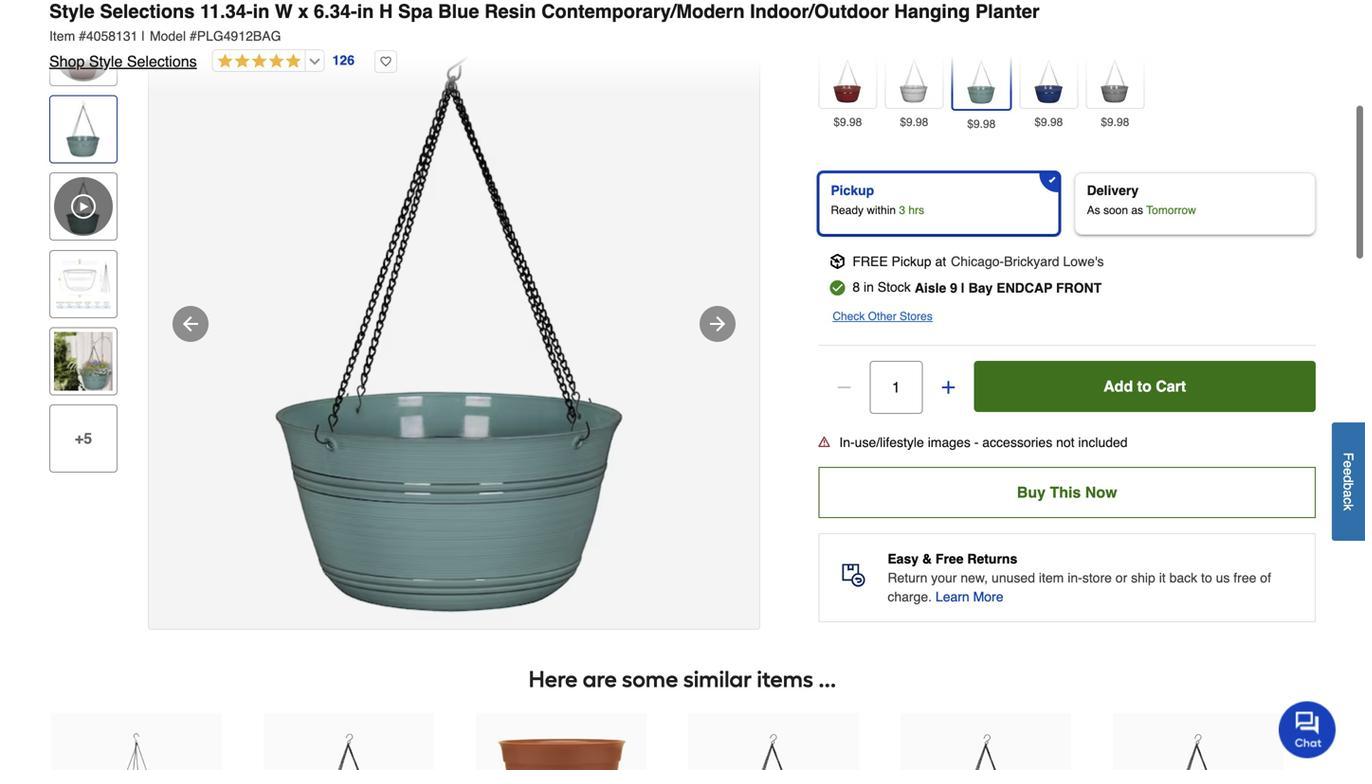Task type: vqa. For each thing, say whether or not it's contained in the screenshot.
2nd "SAVE FOR LATER" button from the bottom of the page
no



Task type: describe. For each thing, give the bounding box(es) containing it.
front
[[1056, 280, 1102, 296]]

learn more link
[[936, 588, 1003, 607]]

style selections 11.34-in w x 6.34-in h spa blue resin contemporary/modern indoor/outdoor hanging planter item # 4058131 | model # plg4912bag
[[49, 0, 1040, 44]]

at
[[935, 254, 946, 269]]

model
[[150, 28, 186, 44]]

more
[[973, 589, 1003, 605]]

heart outline image
[[374, 50, 397, 73]]

$9.98 for blue image
[[1035, 115, 1063, 129]]

it
[[1159, 570, 1166, 586]]

add to cart
[[1104, 378, 1186, 395]]

bay
[[969, 280, 993, 296]]

spa blue image
[[957, 56, 1006, 105]]

check
[[833, 310, 865, 323]]

1 vertical spatial style
[[89, 53, 123, 70]]

item number 4 0 5 8 1 3 1 and model number p l g 4 9 1 2 b a g element
[[49, 27, 1316, 46]]

$9.98 for spa blue image
[[967, 117, 996, 131]]

delivery
[[1087, 183, 1139, 198]]

check other stores
[[833, 310, 933, 323]]

style selections  #plg4912bag - thumbnail2 image
[[54, 255, 113, 313]]

here are some similar items ... heading
[[49, 661, 1316, 698]]

style selections 14-in w x 7.05-in h dark charcoal plastic traditional indoor/outdoor hanging planter image
[[68, 731, 205, 771]]

style selections  #plg4912bag - thumbnail image
[[54, 100, 113, 159]]

gray image
[[1091, 55, 1140, 104]]

garden treasures 8-in w x 7-in h clay resin transitional indoor/outdoor planter image
[[493, 731, 629, 771]]

+5 button
[[49, 405, 118, 473]]

store
[[1082, 570, 1112, 586]]

to inside easy & free returns return your new, unused item in-store or ship it back to us free of charge.
[[1201, 570, 1212, 586]]

arrow left image
[[179, 313, 202, 335]]

option group containing pickup
[[811, 165, 1323, 242]]

0 horizontal spatial in
[[253, 0, 270, 22]]

contemporary/modern
[[541, 0, 745, 22]]

$9.98 for gray image
[[1101, 115, 1129, 129]]

this
[[1050, 484, 1081, 501]]

w
[[275, 0, 293, 22]]

selections inside 'style selections 11.34-in w x 6.34-in h spa blue resin contemporary/modern indoor/outdoor hanging planter item # 4058131 | model # plg4912bag'
[[100, 0, 195, 22]]

within
[[867, 204, 896, 217]]

style selections  #plg4912bag - thumbnail3 image
[[54, 332, 113, 391]]

blue image
[[1024, 55, 1073, 104]]

&
[[922, 552, 932, 567]]

hanging
[[894, 0, 970, 22]]

similar
[[683, 666, 752, 693]]

buy
[[1017, 484, 1046, 501]]

chat invite button image
[[1279, 701, 1337, 759]]

unused
[[992, 570, 1035, 586]]

shop style selections
[[49, 53, 197, 70]]

free
[[936, 552, 964, 567]]

...
[[818, 666, 836, 693]]

free
[[1234, 570, 1256, 586]]

or
[[1116, 570, 1127, 586]]

b
[[1341, 483, 1356, 490]]

easy & free returns return your new, unused item in-store or ship it back to us free of charge.
[[888, 552, 1271, 605]]

shop
[[49, 53, 85, 70]]

included
[[1078, 435, 1128, 450]]

items
[[757, 666, 813, 693]]

other
[[868, 310, 897, 323]]

free pickup at chicago-brickyard lowe's
[[853, 254, 1104, 269]]

$9.98 for red image
[[834, 115, 862, 129]]

resin
[[484, 0, 536, 22]]

free
[[853, 254, 888, 269]]

learn
[[936, 589, 970, 605]]

style inside 'style selections 11.34-in w x 6.34-in h spa blue resin contemporary/modern indoor/outdoor hanging planter item # 4058131 | model # plg4912bag'
[[49, 0, 95, 22]]

white image
[[890, 55, 939, 104]]

of
[[1260, 570, 1271, 586]]

brickyard
[[1004, 254, 1059, 269]]

pickup inside pickup ready within 3 hrs
[[831, 183, 874, 198]]

ready
[[831, 204, 864, 217]]

| inside 'style selections 11.34-in w x 6.34-in h spa blue resin contemporary/modern indoor/outdoor hanging planter item # 4058131 | model # plg4912bag'
[[142, 28, 145, 44]]

1 e from the top
[[1341, 461, 1356, 468]]

check other stores button
[[833, 307, 933, 326]]

8
[[853, 279, 860, 295]]

d
[[1341, 476, 1356, 483]]

buy this now button
[[818, 467, 1316, 518]]

to inside button
[[1137, 378, 1152, 395]]

x
[[298, 0, 309, 22]]

spa
[[398, 0, 433, 22]]

k
[[1341, 504, 1356, 511]]

ship
[[1131, 570, 1155, 586]]

3
[[899, 204, 905, 217]]

back
[[1169, 570, 1197, 586]]

lowe's
[[1063, 254, 1104, 269]]

item
[[49, 28, 75, 44]]

f
[[1341, 453, 1356, 461]]

endcap
[[997, 280, 1052, 296]]

now
[[1085, 484, 1117, 501]]

soon
[[1103, 204, 1128, 217]]

cart
[[1156, 378, 1186, 395]]

use/lifestyle
[[855, 435, 924, 450]]

buy this now
[[1017, 484, 1117, 501]]

new,
[[961, 570, 988, 586]]

h
[[379, 0, 393, 22]]



Task type: locate. For each thing, give the bounding box(es) containing it.
0 horizontal spatial pickup
[[831, 183, 874, 198]]

-
[[974, 435, 979, 450]]

in-use/lifestyle images - accessories not included
[[839, 435, 1128, 450]]

a
[[1341, 490, 1356, 498]]

us
[[1216, 570, 1230, 586]]

option group
[[811, 165, 1323, 242]]

c
[[1341, 498, 1356, 504]]

add
[[1104, 378, 1133, 395]]

| inside 8 in stock aisle 9 | bay endcap front
[[961, 280, 965, 296]]

|
[[142, 28, 145, 44], [961, 280, 965, 296]]

style selections 11.34-in w x 6.34-in h red resin contemporary/modern indoor/outdoor hanging planter image
[[705, 731, 842, 771]]

$9.98 down gray image
[[1101, 115, 1129, 129]]

charge.
[[888, 589, 932, 605]]

plg4912bag
[[197, 28, 281, 44]]

Stepper number input field with increment and decrement buttons number field
[[870, 361, 923, 414]]

pickup left at on the right top
[[892, 254, 931, 269]]

$9.98 down blue image
[[1035, 115, 1063, 129]]

learn more
[[936, 589, 1003, 605]]

check circle filled image
[[830, 280, 845, 296]]

selections up model
[[100, 0, 195, 22]]

126
[[332, 53, 355, 68]]

indoor/outdoor
[[750, 0, 889, 22]]

$9.98
[[834, 115, 862, 129], [900, 115, 928, 129], [1035, 115, 1063, 129], [1101, 115, 1129, 129], [967, 117, 996, 131]]

0 vertical spatial to
[[1137, 378, 1152, 395]]

1 horizontal spatial #
[[190, 28, 197, 44]]

0 horizontal spatial |
[[142, 28, 145, 44]]

here are some similar items ...
[[529, 666, 836, 693]]

in right "8"
[[864, 279, 874, 295]]

here
[[529, 666, 578, 693]]

style selections  #plg4912bag image
[[149, 19, 759, 629]]

add to cart button
[[974, 361, 1316, 412]]

tomorrow
[[1146, 204, 1196, 217]]

to right "add"
[[1137, 378, 1152, 395]]

1 horizontal spatial to
[[1201, 570, 1212, 586]]

to
[[1137, 378, 1152, 395], [1201, 570, 1212, 586]]

1 vertical spatial |
[[961, 280, 965, 296]]

# right model
[[190, 28, 197, 44]]

pickup ready within 3 hrs
[[831, 183, 924, 217]]

0 vertical spatial pickup
[[831, 183, 874, 198]]

$9.98 down red image
[[834, 115, 862, 129]]

in-
[[1068, 570, 1082, 586]]

in-
[[839, 435, 855, 450]]

1 vertical spatial pickup
[[892, 254, 931, 269]]

1 vertical spatial selections
[[127, 53, 197, 70]]

f e e d b a c k button
[[1332, 423, 1365, 541]]

arrow right image
[[706, 313, 729, 335]]

images
[[928, 435, 971, 450]]

selections down model
[[127, 53, 197, 70]]

2 e from the top
[[1341, 468, 1356, 476]]

9
[[950, 280, 957, 296]]

in inside 8 in stock aisle 9 | bay endcap front
[[864, 279, 874, 295]]

$9.98 down white image
[[900, 115, 928, 129]]

style selections 11.34-in w x 6.34-in h blue resin contemporary/modern indoor/outdoor hanging planter image
[[918, 731, 1054, 771]]

delivery as soon as tomorrow
[[1087, 183, 1196, 217]]

are
[[583, 666, 617, 693]]

1 vertical spatial to
[[1201, 570, 1212, 586]]

1 horizontal spatial |
[[961, 280, 965, 296]]

in
[[253, 0, 270, 22], [357, 0, 374, 22], [864, 279, 874, 295]]

as
[[1087, 204, 1100, 217]]

style down 4058131
[[89, 53, 123, 70]]

e up "b"
[[1341, 468, 1356, 476]]

some
[[622, 666, 678, 693]]

red image
[[823, 55, 872, 104]]

in left the w
[[253, 0, 270, 22]]

0 vertical spatial |
[[142, 28, 145, 44]]

0 vertical spatial selections
[[100, 0, 195, 22]]

style
[[49, 0, 95, 22], [89, 53, 123, 70]]

pickup image
[[830, 254, 845, 269]]

in left h
[[357, 0, 374, 22]]

stores
[[900, 310, 933, 323]]

2 horizontal spatial in
[[864, 279, 874, 295]]

pickup up ready
[[831, 183, 874, 198]]

not
[[1056, 435, 1075, 450]]

to left us
[[1201, 570, 1212, 586]]

0 horizontal spatial #
[[79, 28, 86, 44]]

f e e d b a c k
[[1341, 453, 1356, 511]]

4058131
[[86, 28, 138, 44]]

minus image
[[835, 378, 854, 397]]

aisle
[[915, 280, 946, 296]]

planter
[[975, 0, 1040, 22]]

pickup
[[831, 183, 874, 198], [892, 254, 931, 269]]

+5
[[75, 430, 92, 447]]

plus image
[[939, 378, 958, 397]]

easy
[[888, 552, 919, 567]]

selections
[[100, 0, 195, 22], [127, 53, 197, 70]]

e
[[1341, 461, 1356, 468], [1341, 468, 1356, 476]]

chicago-
[[951, 254, 1004, 269]]

your
[[931, 570, 957, 586]]

hrs
[[909, 204, 924, 217]]

4.8 stars image
[[213, 53, 301, 71]]

style selections 11.34-in w x 6.34-in h gray resin contemporary/modern indoor/outdoor hanging planter image
[[1130, 731, 1266, 771]]

| right 9
[[961, 280, 965, 296]]

11.34-
[[200, 0, 253, 22]]

2 # from the left
[[190, 28, 197, 44]]

returns
[[967, 552, 1017, 567]]

# right the "item"
[[79, 28, 86, 44]]

return
[[888, 570, 927, 586]]

1 horizontal spatial pickup
[[892, 254, 931, 269]]

6.34-
[[314, 0, 357, 22]]

8 in stock aisle 9 | bay endcap front
[[853, 279, 1102, 296]]

0 vertical spatial style
[[49, 0, 95, 22]]

as
[[1131, 204, 1143, 217]]

1 horizontal spatial in
[[357, 0, 374, 22]]

stock
[[878, 279, 911, 295]]

1 # from the left
[[79, 28, 86, 44]]

style selections 11.34-in w x 6.34-in h white resin contemporary/modern indoor/outdoor hanging planter image
[[281, 731, 417, 771]]

$9.98 down spa blue image
[[967, 117, 996, 131]]

e up the d
[[1341, 461, 1356, 468]]

style up the "item"
[[49, 0, 95, 22]]

| left model
[[142, 28, 145, 44]]

blue
[[438, 0, 479, 22]]

$9.98 for white image
[[900, 115, 928, 129]]

warning image
[[818, 436, 830, 448]]

#
[[79, 28, 86, 44], [190, 28, 197, 44]]

0 horizontal spatial to
[[1137, 378, 1152, 395]]

accessories
[[982, 435, 1052, 450]]



